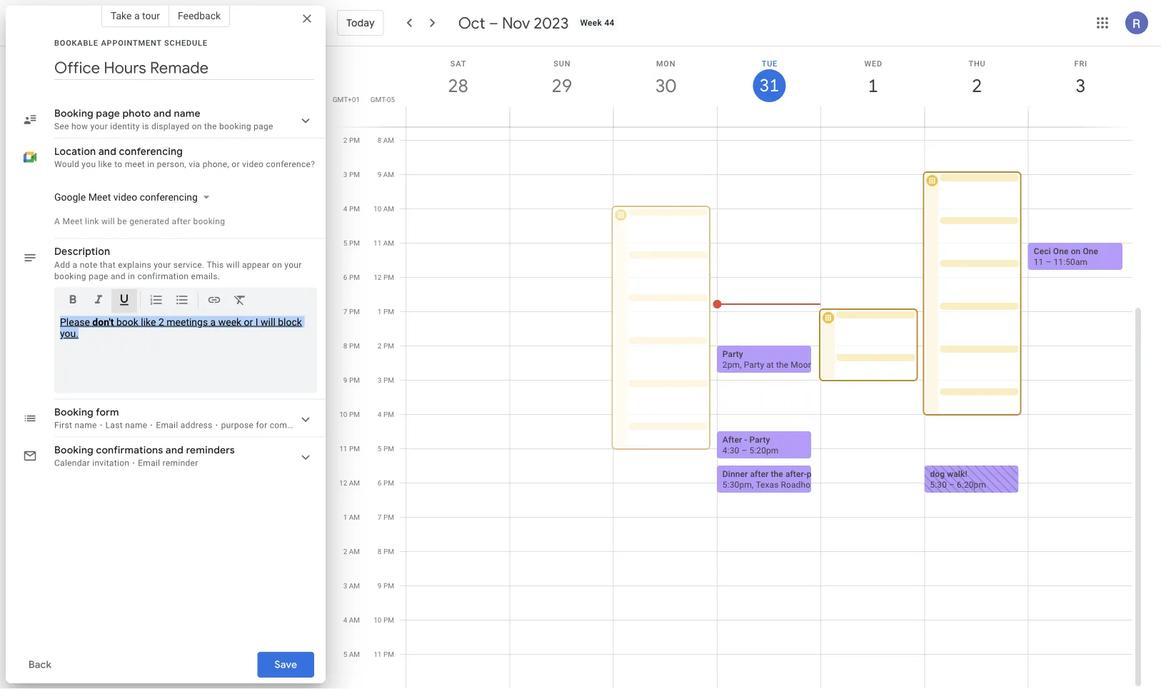 Task type: vqa. For each thing, say whether or not it's contained in the screenshot.
COLUMN HEADER in the the April 2024 grid
no



Task type: describe. For each thing, give the bounding box(es) containing it.
google meet video conferencing button
[[49, 184, 215, 210]]

walk!
[[947, 469, 968, 479]]

29 column header
[[510, 46, 614, 127]]

am for 8 am
[[383, 136, 394, 144]]

you
[[82, 159, 96, 169]]

1 pm
[[378, 307, 394, 316]]

2pm ,
[[723, 360, 744, 370]]

11 down '10 am'
[[374, 239, 382, 247]]

friday, november 3 element
[[1065, 69, 1097, 102]]

30
[[655, 74, 675, 98]]

1 vertical spatial 9
[[343, 376, 347, 384]]

1 horizontal spatial 7 pm
[[378, 513, 394, 521]]

0 horizontal spatial 6 pm
[[343, 273, 360, 281]]

like inside book like 2 meetings a week or i will block you.
[[141, 316, 156, 328]]

am for 3 am
[[349, 581, 360, 590]]

1 inside 'wed 1'
[[867, 74, 878, 98]]

be
[[117, 216, 127, 226]]

3 am
[[343, 581, 360, 590]]

schedule
[[164, 38, 208, 47]]

2 down 1 pm
[[378, 341, 382, 350]]

a inside book like 2 meetings a week or i will block you.
[[210, 316, 216, 328]]

on inside ceci one on one 11 – 11:50am
[[1071, 246, 1081, 256]]

sat
[[451, 59, 467, 68]]

a meet link will be generated after booking
[[54, 216, 225, 226]]

video inside popup button
[[113, 191, 137, 203]]

please don't
[[60, 316, 114, 328]]

0 vertical spatial 4
[[343, 204, 347, 213]]

1 vertical spatial 6
[[378, 479, 382, 487]]

after-
[[786, 469, 807, 479]]

back
[[28, 659, 52, 671]]

11 right 5 am
[[374, 650, 382, 659]]

description
[[54, 245, 110, 258]]

0 vertical spatial after
[[172, 216, 191, 226]]

am for 9 am
[[383, 170, 394, 179]]

1 vertical spatial 11 pm
[[374, 650, 394, 659]]

purpose for coming
[[221, 420, 300, 430]]

reminder
[[163, 458, 198, 468]]

bookable
[[54, 38, 99, 47]]

– inside ceci one on one 11 – 11:50am
[[1046, 257, 1052, 267]]

1 horizontal spatial your
[[154, 260, 171, 270]]

a inside 'button'
[[134, 10, 140, 21]]

party
[[807, 469, 827, 479]]

after
[[723, 435, 742, 445]]

5 am
[[343, 650, 360, 659]]

invitation
[[92, 458, 129, 468]]

Add title text field
[[54, 57, 314, 79]]

0 vertical spatial 2 pm
[[343, 136, 360, 144]]

1 vertical spatial 8 pm
[[378, 547, 394, 556]]

1 vertical spatial 4
[[378, 410, 382, 419]]

31 column header
[[717, 46, 822, 127]]

email reminder
[[138, 458, 198, 468]]

2023
[[534, 13, 569, 33]]

page for description
[[89, 271, 108, 281]]

a
[[54, 216, 60, 226]]

thursday, november 2 element
[[961, 69, 994, 102]]

0 vertical spatial 3 pm
[[343, 170, 360, 179]]

sun 29
[[551, 59, 571, 98]]

1 vertical spatial 6 pm
[[378, 479, 394, 487]]

back button
[[17, 648, 63, 682]]

book like 2 meetings a week or i will block you.
[[60, 316, 302, 340]]

address
[[181, 420, 213, 430]]

after - party 4:30 – 5:20pm
[[723, 435, 779, 455]]

today button
[[337, 6, 384, 40]]

grid containing 28
[[331, 46, 1144, 689]]

1 vertical spatial 7
[[378, 513, 382, 521]]

on for name
[[192, 121, 202, 131]]

1 for am
[[343, 513, 347, 521]]

feedback
[[178, 10, 221, 21]]

block
[[278, 316, 302, 328]]

link
[[85, 216, 99, 226]]

location and conferencing would you like to meet in person, via phone, or video conference?
[[54, 145, 315, 169]]

2 vertical spatial 8
[[378, 547, 382, 556]]

calendar
[[54, 458, 90, 468]]

dinner
[[723, 469, 748, 479]]

sunday, october 29 element
[[546, 69, 579, 102]]

2 vertical spatial 4
[[343, 616, 347, 624]]

google meet video conferencing
[[54, 191, 198, 203]]

meet for google
[[88, 191, 111, 203]]

displayed
[[151, 121, 190, 131]]

0 vertical spatial 5
[[343, 239, 347, 247]]

identity
[[110, 121, 140, 131]]

name inside booking page photo and name see how your identity is displayed on the booking page
[[174, 107, 201, 120]]

28 column header
[[406, 46, 510, 127]]

1 vertical spatial 10
[[339, 410, 347, 419]]

or inside location and conferencing would you like to meet in person, via phone, or video conference?
[[232, 159, 240, 169]]

take a tour button
[[101, 4, 169, 27]]

3 up 4 am
[[343, 581, 347, 590]]

location
[[54, 145, 96, 158]]

8 am
[[378, 136, 394, 144]]

bold image
[[66, 293, 80, 309]]

tue 31
[[759, 59, 779, 97]]

ceci one on one 11 – 11:50am
[[1034, 246, 1099, 267]]

insert link image
[[207, 293, 221, 309]]

0 horizontal spatial will
[[101, 216, 115, 226]]

tour
[[142, 10, 160, 21]]

dinner after the after-party 5:30pm , texas roadhouse
[[723, 469, 827, 490]]

booking for booking page photo and name see how your identity is displayed on the booking page
[[54, 107, 94, 120]]

in inside location and conferencing would you like to meet in person, via phone, or video conference?
[[147, 159, 155, 169]]

tuesday, october 31, today element
[[753, 69, 786, 102]]

2 vertical spatial 9
[[378, 581, 382, 590]]

calendar invitation
[[54, 458, 129, 468]]

first
[[54, 420, 72, 430]]

10 am
[[374, 204, 394, 213]]

28
[[447, 74, 468, 98]]

44
[[605, 18, 615, 28]]

a inside description add a note that explains your service. this will appear on your booking page and in confirmation emails.
[[73, 260, 77, 270]]

would
[[54, 159, 79, 169]]

05
[[387, 95, 395, 104]]

0 horizontal spatial 10 pm
[[339, 410, 360, 419]]

1 vertical spatial 10 pm
[[374, 616, 394, 624]]

am for 12 am
[[349, 479, 360, 487]]

sun
[[554, 59, 571, 68]]

appear
[[242, 260, 270, 270]]

confirmation
[[137, 271, 189, 281]]

2 am
[[343, 547, 360, 556]]

0 vertical spatial 10
[[374, 204, 382, 213]]

dog walk! 5:30 – 6:20pm
[[930, 469, 986, 490]]

2 down 1 am on the left bottom of page
[[343, 547, 347, 556]]

12 pm
[[374, 273, 394, 281]]

0 vertical spatial 6
[[343, 273, 347, 281]]

please
[[60, 316, 90, 328]]

numbered list image
[[149, 293, 164, 309]]

roadhouse
[[781, 480, 825, 490]]

sat 28
[[447, 59, 468, 98]]

wednesday, november 1 element
[[857, 69, 890, 102]]

gmt-
[[371, 95, 387, 104]]

0 vertical spatial 9 pm
[[343, 376, 360, 384]]

via
[[189, 159, 200, 169]]

5:30
[[930, 480, 947, 490]]

explains
[[118, 260, 151, 270]]

wed
[[865, 59, 883, 68]]

for
[[256, 420, 267, 430]]

1 one from the left
[[1053, 246, 1069, 256]]

email for email address
[[156, 420, 178, 430]]

thu 2
[[969, 59, 986, 98]]

on for that
[[272, 260, 282, 270]]

purpose
[[221, 420, 254, 430]]

1 vertical spatial 3 pm
[[378, 376, 394, 384]]

book
[[116, 316, 138, 328]]

1 vertical spatial booking
[[193, 216, 225, 226]]

google
[[54, 191, 86, 203]]

oct
[[458, 13, 485, 33]]

booking form
[[54, 406, 119, 419]]

will inside book like 2 meetings a week or i will block you.
[[261, 316, 276, 328]]

11 am
[[374, 239, 394, 247]]

– inside after - party 4:30 – 5:20pm
[[742, 445, 747, 455]]

week 44
[[580, 18, 615, 28]]

wed 1
[[865, 59, 883, 98]]

2pm
[[723, 360, 740, 370]]

thu
[[969, 59, 986, 68]]

2 vertical spatial 5
[[343, 650, 347, 659]]

1 vertical spatial 5
[[378, 444, 382, 453]]



Task type: locate. For each thing, give the bounding box(es) containing it.
1 horizontal spatial or
[[244, 316, 253, 328]]

oct – nov 2023
[[458, 13, 569, 33]]

3 down 1 pm
[[378, 376, 382, 384]]

6 right the 12 am
[[378, 479, 382, 487]]

booking
[[54, 107, 94, 120], [54, 406, 94, 419], [54, 444, 94, 457]]

1 vertical spatial 2 pm
[[378, 341, 394, 350]]

1 horizontal spatial after
[[750, 469, 769, 479]]

2 horizontal spatial will
[[261, 316, 276, 328]]

0 vertical spatial 1
[[867, 74, 878, 98]]

0 vertical spatial 7
[[343, 307, 347, 316]]

photo
[[123, 107, 151, 120]]

5:30pm
[[723, 480, 752, 490]]

1 vertical spatial party
[[750, 435, 770, 445]]

1 vertical spatial page
[[254, 121, 273, 131]]

booking inside booking page photo and name see how your identity is displayed on the booking page
[[219, 121, 251, 131]]

0 horizontal spatial 5 pm
[[343, 239, 360, 247]]

2 left 8 am
[[343, 136, 347, 144]]

on inside booking page photo and name see how your identity is displayed on the booking page
[[192, 121, 202, 131]]

11:50am
[[1054, 257, 1088, 267]]

email down booking confirmations and reminders
[[138, 458, 160, 468]]

page
[[96, 107, 120, 120], [254, 121, 273, 131], [89, 271, 108, 281]]

11 inside ceci one on one 11 – 11:50am
[[1034, 257, 1044, 267]]

1 vertical spatial a
[[73, 260, 77, 270]]

am down 8 am
[[383, 170, 394, 179]]

2 vertical spatial booking
[[54, 271, 86, 281]]

a right add at top left
[[73, 260, 77, 270]]

0 vertical spatial 8
[[378, 136, 382, 144]]

am down the 3 am
[[349, 616, 360, 624]]

the inside booking page photo and name see how your identity is displayed on the booking page
[[204, 121, 217, 131]]

1 horizontal spatial 5 pm
[[378, 444, 394, 453]]

0 vertical spatial will
[[101, 216, 115, 226]]

the
[[204, 121, 217, 131], [771, 469, 783, 479]]

email address
[[156, 420, 213, 430]]

will right i
[[261, 316, 276, 328]]

booking for that
[[54, 271, 86, 281]]

meet up 'link'
[[88, 191, 111, 203]]

0 horizontal spatial the
[[204, 121, 217, 131]]

– down "walk!"
[[949, 480, 955, 490]]

2 horizontal spatial on
[[1071, 246, 1081, 256]]

video up the be
[[113, 191, 137, 203]]

2 pm
[[343, 136, 360, 144], [378, 341, 394, 350]]

7 left 1 pm
[[343, 307, 347, 316]]

am up 1 am on the left bottom of page
[[349, 479, 360, 487]]

1 vertical spatial 4 pm
[[378, 410, 394, 419]]

am for 10 am
[[383, 204, 394, 213]]

0 horizontal spatial 7 pm
[[343, 307, 360, 316]]

1 horizontal spatial 10 pm
[[374, 616, 394, 624]]

reminders
[[186, 444, 235, 457]]

0 vertical spatial party
[[723, 349, 743, 359]]

1 horizontal spatial 8 pm
[[378, 547, 394, 556]]

remove formatting image
[[233, 293, 247, 309]]

email for email reminder
[[138, 458, 160, 468]]

0 horizontal spatial one
[[1053, 246, 1069, 256]]

12 down 11 am
[[374, 273, 382, 281]]

page for booking
[[254, 121, 273, 131]]

1 column header
[[821, 46, 925, 127]]

0 vertical spatial like
[[98, 159, 112, 169]]

and up displayed
[[153, 107, 171, 120]]

on up 11:50am
[[1071, 246, 1081, 256]]

party inside after - party 4:30 – 5:20pm
[[750, 435, 770, 445]]

10 pm up the 12 am
[[339, 410, 360, 419]]

party up 2pm ,
[[723, 349, 743, 359]]

am down 1 am on the left bottom of page
[[349, 547, 360, 556]]

10 up the 12 am
[[339, 410, 347, 419]]

page up identity
[[96, 107, 120, 120]]

booking for booking form
[[54, 406, 94, 419]]

1 horizontal spatial in
[[147, 159, 155, 169]]

1 horizontal spatial party
[[750, 435, 770, 445]]

am down 9 am
[[383, 204, 394, 213]]

phone,
[[203, 159, 229, 169]]

12 for 12 pm
[[374, 273, 382, 281]]

11 pm right 5 am
[[374, 650, 394, 659]]

1 horizontal spatial 1
[[378, 307, 382, 316]]

and inside description add a note that explains your service. this will appear on your booking page and in confirmation emails.
[[111, 271, 126, 281]]

monday, october 30 element
[[649, 69, 682, 102]]

am for 11 am
[[383, 239, 394, 247]]

0 horizontal spatial 3 pm
[[343, 170, 360, 179]]

1
[[867, 74, 878, 98], [378, 307, 382, 316], [343, 513, 347, 521]]

0 horizontal spatial 12
[[339, 479, 347, 487]]

page up conference?
[[254, 121, 273, 131]]

1 horizontal spatial 2 pm
[[378, 341, 394, 350]]

1 horizontal spatial 7
[[378, 513, 382, 521]]

2 inside thu 2
[[971, 74, 981, 98]]

the up texas
[[771, 469, 783, 479]]

saturday, october 28 element
[[442, 69, 475, 102]]

is
[[142, 121, 149, 131]]

2 vertical spatial 1
[[343, 513, 347, 521]]

and inside location and conferencing would you like to meet in person, via phone, or video conference?
[[99, 145, 116, 158]]

1 down 12 pm
[[378, 307, 382, 316]]

and inside booking page photo and name see how your identity is displayed on the booking page
[[153, 107, 171, 120]]

6
[[343, 273, 347, 281], [378, 479, 382, 487]]

0 vertical spatial 8 pm
[[343, 341, 360, 350]]

7 right 1 am on the left bottom of page
[[378, 513, 382, 521]]

meet for a
[[62, 216, 83, 226]]

email
[[156, 420, 178, 430], [138, 458, 160, 468]]

am for 5 am
[[349, 650, 360, 659]]

the inside dinner after the after-party 5:30pm , texas roadhouse
[[771, 469, 783, 479]]

0 vertical spatial meet
[[88, 191, 111, 203]]

name down "booking form"
[[75, 420, 97, 430]]

3 column header
[[1028, 46, 1133, 127]]

2 vertical spatial 10
[[374, 616, 382, 624]]

appointment
[[101, 38, 162, 47]]

0 horizontal spatial in
[[128, 271, 135, 281]]

like left 'to' at the left of page
[[98, 159, 112, 169]]

10 pm right 4 am
[[374, 616, 394, 624]]

like inside location and conferencing would you like to meet in person, via phone, or video conference?
[[98, 159, 112, 169]]

am up 2 am
[[349, 513, 360, 521]]

1 for pm
[[378, 307, 382, 316]]

0 horizontal spatial ,
[[740, 360, 742, 370]]

1 horizontal spatial 9 pm
[[378, 581, 394, 590]]

6 pm left 12 pm
[[343, 273, 360, 281]]

0 horizontal spatial name
[[75, 420, 97, 430]]

1 horizontal spatial the
[[771, 469, 783, 479]]

how
[[71, 121, 88, 131]]

1 am
[[343, 513, 360, 521]]

email left "address"
[[156, 420, 178, 430]]

booking up calendar
[[54, 444, 94, 457]]

after inside dinner after the after-party 5:30pm , texas roadhouse
[[750, 469, 769, 479]]

0 horizontal spatial 1
[[343, 513, 347, 521]]

will inside description add a note that explains your service. this will appear on your booking page and in confirmation emails.
[[226, 260, 240, 270]]

0 vertical spatial booking
[[54, 107, 94, 120]]

gmt+01
[[333, 95, 360, 104]]

9 pm
[[343, 376, 360, 384], [378, 581, 394, 590]]

1 vertical spatial 9 pm
[[378, 581, 394, 590]]

your right appear
[[285, 260, 302, 270]]

9 am
[[378, 170, 394, 179]]

like
[[98, 159, 112, 169], [141, 316, 156, 328]]

3 inside fri 3
[[1075, 74, 1085, 98]]

booking up phone,
[[219, 121, 251, 131]]

name up displayed
[[174, 107, 201, 120]]

2 horizontal spatial your
[[285, 260, 302, 270]]

0 horizontal spatial or
[[232, 159, 240, 169]]

0 vertical spatial on
[[192, 121, 202, 131]]

conferencing up the generated
[[140, 191, 198, 203]]

0 vertical spatial booking
[[219, 121, 251, 131]]

10
[[374, 204, 382, 213], [339, 410, 347, 419], [374, 616, 382, 624]]

2 column header
[[925, 46, 1029, 127]]

0 horizontal spatial after
[[172, 216, 191, 226]]

and up 'to' at the left of page
[[99, 145, 116, 158]]

name right last
[[125, 420, 147, 430]]

30 column header
[[613, 46, 718, 127]]

or left i
[[244, 316, 253, 328]]

11 down ceci on the top of the page
[[1034, 257, 1044, 267]]

4:30
[[723, 445, 740, 455]]

am for 2 am
[[349, 547, 360, 556]]

29
[[551, 74, 571, 98]]

in
[[147, 159, 155, 169], [128, 271, 135, 281]]

1 horizontal spatial 6 pm
[[378, 479, 394, 487]]

1 vertical spatial email
[[138, 458, 160, 468]]

,
[[740, 360, 742, 370], [752, 480, 754, 490]]

9
[[378, 170, 382, 179], [343, 376, 347, 384], [378, 581, 382, 590]]

1 horizontal spatial 6
[[378, 479, 382, 487]]

, inside dinner after the after-party 5:30pm , texas roadhouse
[[752, 480, 754, 490]]

12
[[374, 273, 382, 281], [339, 479, 347, 487]]

fri
[[1075, 59, 1088, 68]]

the up phone,
[[204, 121, 217, 131]]

bulleted list image
[[175, 293, 189, 309]]

2 booking from the top
[[54, 406, 94, 419]]

1 vertical spatial after
[[750, 469, 769, 479]]

italic image
[[91, 293, 106, 309]]

1 booking from the top
[[54, 107, 94, 120]]

1 vertical spatial 1
[[378, 307, 382, 316]]

in right meet
[[147, 159, 155, 169]]

a left the week
[[210, 316, 216, 328]]

7 pm right 1 am on the left bottom of page
[[378, 513, 394, 521]]

1 vertical spatial 8
[[343, 341, 347, 350]]

am up 4 am
[[349, 581, 360, 590]]

0 horizontal spatial party
[[723, 349, 743, 359]]

am up 9 am
[[383, 136, 394, 144]]

last
[[105, 420, 123, 430]]

form
[[96, 406, 119, 419]]

12 up 1 am on the left bottom of page
[[339, 479, 347, 487]]

emails.
[[191, 271, 220, 281]]

0 vertical spatial conferencing
[[119, 145, 183, 158]]

a
[[134, 10, 140, 21], [73, 260, 77, 270], [210, 316, 216, 328]]

on right appear
[[272, 260, 282, 270]]

3
[[1075, 74, 1085, 98], [343, 170, 347, 179], [378, 376, 382, 384], [343, 581, 347, 590]]

0 vertical spatial 5 pm
[[343, 239, 360, 247]]

generated
[[129, 216, 170, 226]]

0 horizontal spatial 4 pm
[[343, 204, 360, 213]]

tue
[[762, 59, 778, 68]]

conferencing up meet
[[119, 145, 183, 158]]

11 pm
[[339, 444, 360, 453], [374, 650, 394, 659]]

underline image
[[117, 293, 131, 309]]

8 pm
[[343, 341, 360, 350], [378, 547, 394, 556]]

– right oct
[[489, 13, 498, 33]]

name for first name
[[75, 420, 97, 430]]

booking up how
[[54, 107, 94, 120]]

2 pm left 8 am
[[343, 136, 360, 144]]

booking page photo and name see how your identity is displayed on the booking page
[[54, 107, 273, 131]]

10 pm
[[339, 410, 360, 419], [374, 616, 394, 624]]

or right phone,
[[232, 159, 240, 169]]

formatting options toolbar
[[54, 288, 317, 318]]

12 am
[[339, 479, 360, 487]]

am down 4 am
[[349, 650, 360, 659]]

will right this in the left top of the page
[[226, 260, 240, 270]]

after right the generated
[[172, 216, 191, 226]]

10 up 11 am
[[374, 204, 382, 213]]

booking inside description add a note that explains your service. this will appear on your booking page and in confirmation emails.
[[54, 271, 86, 281]]

1 horizontal spatial like
[[141, 316, 156, 328]]

1 vertical spatial 12
[[339, 479, 347, 487]]

2 one from the left
[[1083, 246, 1099, 256]]

1 down wed
[[867, 74, 878, 98]]

a left the tour
[[134, 10, 140, 21]]

meetings
[[167, 316, 208, 328]]

meet inside popup button
[[88, 191, 111, 203]]

– down -
[[742, 445, 747, 455]]

take a tour
[[111, 10, 160, 21]]

meet right a
[[62, 216, 83, 226]]

in inside description add a note that explains your service. this will appear on your booking page and in confirmation emails.
[[128, 271, 135, 281]]

your
[[90, 121, 108, 131], [154, 260, 171, 270], [285, 260, 302, 270]]

name for last name
[[125, 420, 147, 430]]

after up texas
[[750, 469, 769, 479]]

1 vertical spatial conferencing
[[140, 191, 198, 203]]

conferencing inside location and conferencing would you like to meet in person, via phone, or video conference?
[[119, 145, 183, 158]]

i
[[256, 316, 258, 328]]

3 pm down 1 pm
[[378, 376, 394, 384]]

page inside description add a note that explains your service. this will appear on your booking page and in confirmation emails.
[[89, 271, 108, 281]]

your up confirmation
[[154, 260, 171, 270]]

like right book
[[141, 316, 156, 328]]

or inside book like 2 meetings a week or i will block you.
[[244, 316, 253, 328]]

0 horizontal spatial on
[[192, 121, 202, 131]]

6 left 12 pm
[[343, 273, 347, 281]]

feedback button
[[169, 4, 230, 27]]

page down that
[[89, 271, 108, 281]]

3 pm left 9 am
[[343, 170, 360, 179]]

3 booking from the top
[[54, 444, 94, 457]]

– inside dog walk! 5:30 – 6:20pm
[[949, 480, 955, 490]]

and down that
[[111, 271, 126, 281]]

nov
[[502, 13, 530, 33]]

2 down thu
[[971, 74, 981, 98]]

10 right 4 am
[[374, 616, 382, 624]]

1 horizontal spatial 3 pm
[[378, 376, 394, 384]]

3 left 9 am
[[343, 170, 347, 179]]

2 down numbered list image at the left top of page
[[159, 316, 164, 328]]

7
[[343, 307, 347, 316], [378, 513, 382, 521]]

1 vertical spatial ,
[[752, 480, 754, 490]]

conference?
[[266, 159, 315, 169]]

that
[[100, 260, 116, 270]]

2 inside book like 2 meetings a week or i will block you.
[[159, 316, 164, 328]]

will
[[101, 216, 115, 226], [226, 260, 240, 270], [261, 316, 276, 328]]

0 vertical spatial 4 pm
[[343, 204, 360, 213]]

-
[[745, 435, 747, 445]]

and up reminder
[[166, 444, 184, 457]]

– down ceci on the top of the page
[[1046, 257, 1052, 267]]

1 horizontal spatial ,
[[752, 480, 754, 490]]

on right displayed
[[192, 121, 202, 131]]

3 down fri
[[1075, 74, 1085, 98]]

7 pm
[[343, 307, 360, 316], [378, 513, 394, 521]]

0 vertical spatial ,
[[740, 360, 742, 370]]

meet
[[125, 159, 145, 169]]

booking for name
[[219, 121, 251, 131]]

note
[[80, 260, 98, 270]]

grid
[[331, 46, 1144, 689]]

service.
[[173, 260, 205, 270]]

1 horizontal spatial 12
[[374, 273, 382, 281]]

on inside description add a note that explains your service. this will appear on your booking page and in confirmation emails.
[[272, 260, 282, 270]]

texas
[[756, 480, 779, 490]]

see
[[54, 121, 69, 131]]

1 horizontal spatial meet
[[88, 191, 111, 203]]

7 pm left 1 pm
[[343, 307, 360, 316]]

to
[[114, 159, 122, 169]]

1 horizontal spatial a
[[134, 10, 140, 21]]

week
[[580, 18, 602, 28]]

0 horizontal spatial 8 pm
[[343, 341, 360, 350]]

booking confirmations and reminders
[[54, 444, 235, 457]]

0 vertical spatial page
[[96, 107, 120, 120]]

12 for 12 am
[[339, 479, 347, 487]]

1 horizontal spatial video
[[242, 159, 264, 169]]

0 vertical spatial video
[[242, 159, 264, 169]]

0 vertical spatial email
[[156, 420, 178, 430]]

this
[[207, 260, 224, 270]]

today
[[346, 16, 375, 29]]

will left the be
[[101, 216, 115, 226]]

0 horizontal spatial like
[[98, 159, 112, 169]]

2 horizontal spatial a
[[210, 316, 216, 328]]

Description text field
[[60, 316, 311, 388]]

1 horizontal spatial 4 pm
[[378, 410, 394, 419]]

last name
[[105, 420, 147, 430]]

am up 12 pm
[[383, 239, 394, 247]]

0 vertical spatial 7 pm
[[343, 307, 360, 316]]

video inside location and conferencing would you like to meet in person, via phone, or video conference?
[[242, 159, 264, 169]]

booking up first name
[[54, 406, 94, 419]]

booking inside booking page photo and name see how your identity is displayed on the booking page
[[54, 107, 94, 120]]

your inside booking page photo and name see how your identity is displayed on the booking page
[[90, 121, 108, 131]]

your right how
[[90, 121, 108, 131]]

first name
[[54, 420, 97, 430]]

2 pm down 1 pm
[[378, 341, 394, 350]]

am for 1 am
[[349, 513, 360, 521]]

0 vertical spatial 6 pm
[[343, 273, 360, 281]]

party up 5:20pm
[[750, 435, 770, 445]]

11 up the 12 am
[[339, 444, 347, 453]]

booking up this in the left top of the page
[[193, 216, 225, 226]]

0 vertical spatial 9
[[378, 170, 382, 179]]

in down explains
[[128, 271, 135, 281]]

2 vertical spatial will
[[261, 316, 276, 328]]

2 horizontal spatial name
[[174, 107, 201, 120]]

11 pm up the 12 am
[[339, 444, 360, 453]]

dog
[[930, 469, 945, 479]]

booking for booking confirmations and reminders
[[54, 444, 94, 457]]

video right phone,
[[242, 159, 264, 169]]

1 down the 12 am
[[343, 513, 347, 521]]

6 pm right the 12 am
[[378, 479, 394, 487]]

take
[[111, 10, 132, 21]]

am for 4 am
[[349, 616, 360, 624]]

0 vertical spatial 11 pm
[[339, 444, 360, 453]]

0 horizontal spatial your
[[90, 121, 108, 131]]

booking down add at top left
[[54, 271, 86, 281]]

conferencing inside popup button
[[140, 191, 198, 203]]



